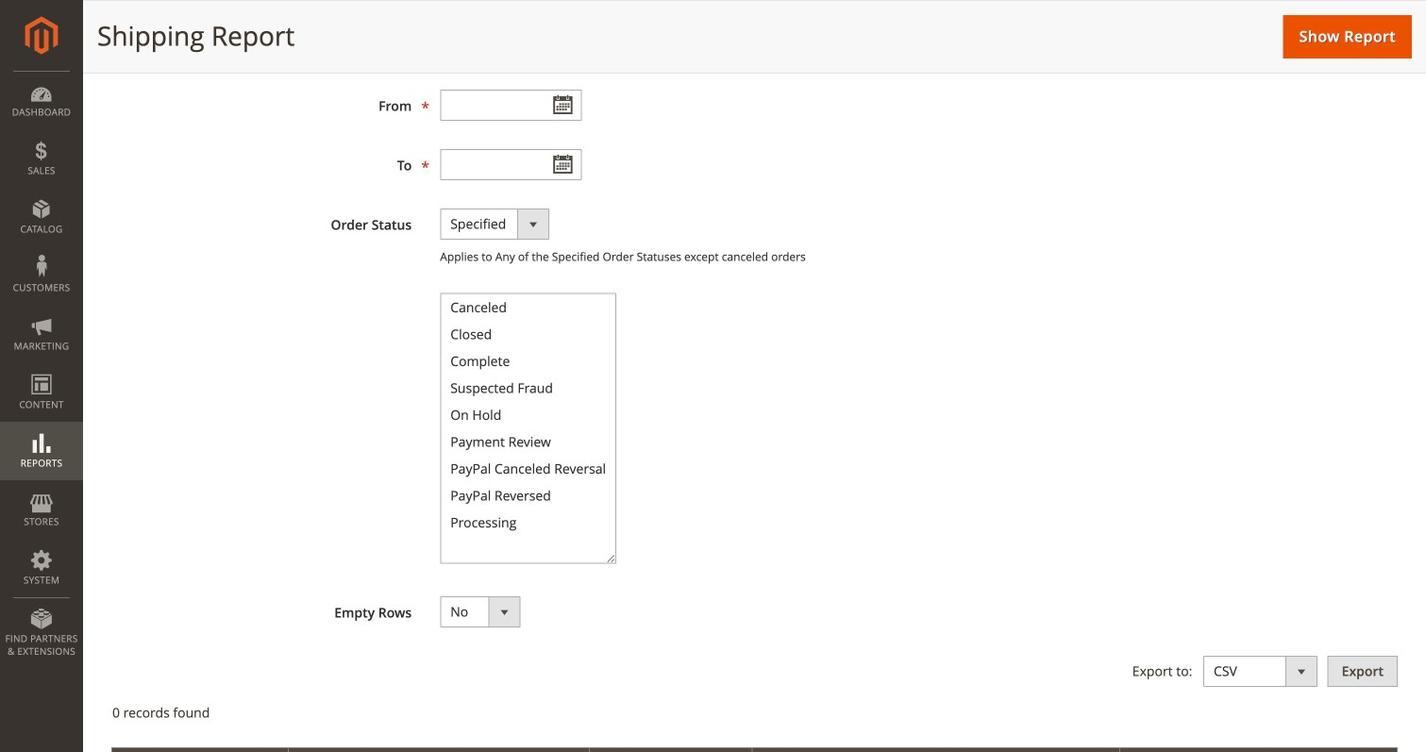 Task type: describe. For each thing, give the bounding box(es) containing it.
magento admin panel image
[[25, 16, 58, 55]]



Task type: locate. For each thing, give the bounding box(es) containing it.
None text field
[[440, 90, 582, 121], [440, 149, 582, 180], [440, 90, 582, 121], [440, 149, 582, 180]]

menu bar
[[0, 71, 83, 668]]



